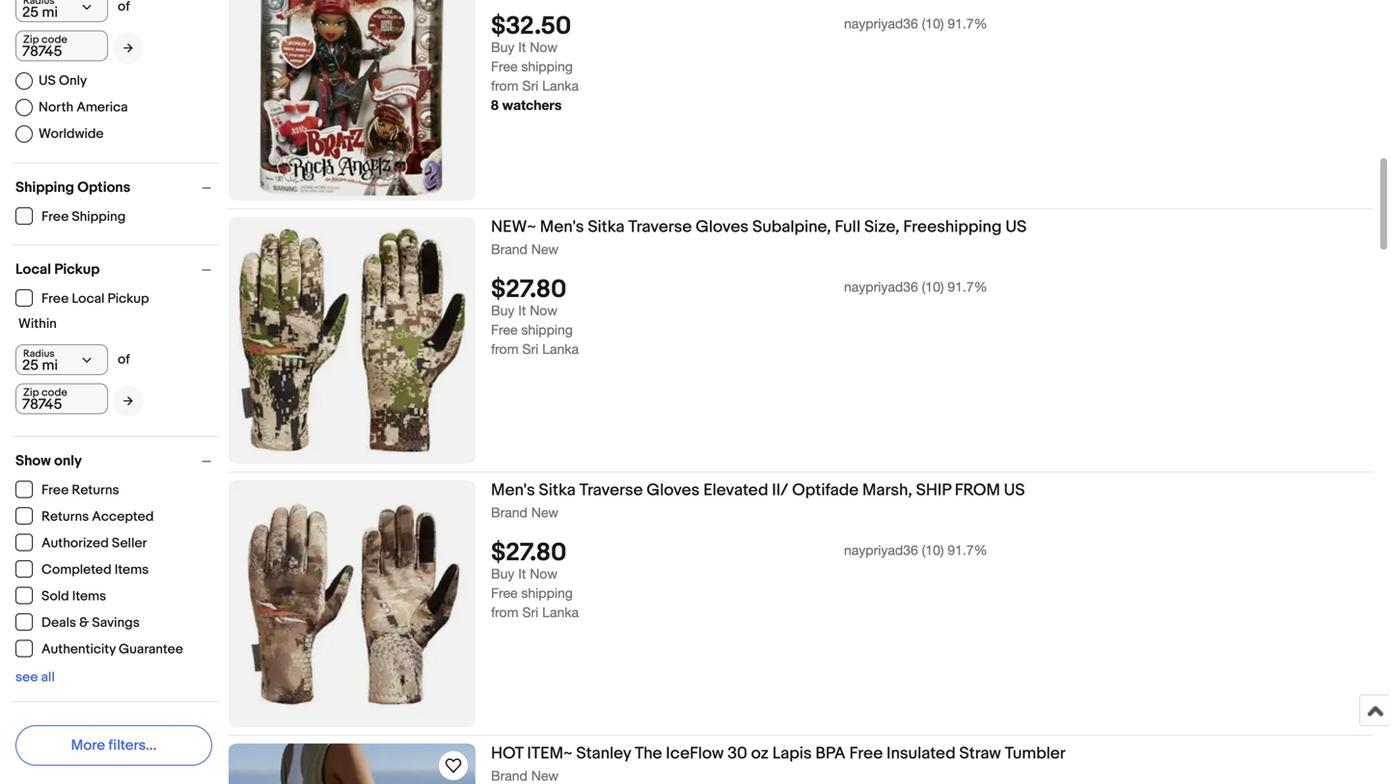 Task type: locate. For each thing, give the bounding box(es) containing it.
see all
[[15, 670, 55, 686]]

traverse
[[629, 217, 692, 237], [580, 481, 643, 501]]

items down seller
[[115, 562, 149, 579]]

2 vertical spatial sri
[[522, 605, 539, 621]]

0 vertical spatial items
[[115, 562, 149, 579]]

1 shipping from the top
[[521, 59, 573, 74]]

show
[[15, 453, 51, 470]]

local up within at the left top of page
[[15, 261, 51, 278]]

1 vertical spatial sitka
[[539, 481, 576, 501]]

1 vertical spatial men's
[[491, 481, 535, 501]]

1 horizontal spatial sitka
[[588, 217, 625, 237]]

new
[[531, 241, 559, 257], [531, 505, 559, 521], [531, 768, 559, 784]]

0 horizontal spatial sitka
[[539, 481, 576, 501]]

0 vertical spatial shipping
[[15, 179, 74, 196]]

new~
[[491, 217, 536, 237]]

$27.80
[[491, 275, 567, 305], [491, 539, 567, 569]]

1 naypriyad36 from the top
[[844, 16, 918, 32]]

3 it from the top
[[518, 566, 526, 582]]

buy for men's
[[491, 566, 515, 582]]

ii/
[[772, 481, 789, 501]]

1 vertical spatial $27.80
[[491, 539, 567, 569]]

2 now from the top
[[530, 303, 558, 319]]

1 vertical spatial shipping
[[72, 209, 126, 225]]

0 vertical spatial new
[[531, 241, 559, 257]]

2 brand from the top
[[491, 505, 528, 521]]

of
[[118, 352, 130, 368]]

3 new from the top
[[531, 768, 559, 784]]

watchers
[[502, 97, 562, 113]]

1 vertical spatial new
[[531, 505, 559, 521]]

0 vertical spatial $27.80
[[491, 275, 567, 305]]

3 brand from the top
[[491, 768, 528, 784]]

2 buy from the top
[[491, 303, 515, 319]]

1 vertical spatial brand
[[491, 505, 528, 521]]

1 (10) from the top
[[922, 16, 944, 32]]

1 91.7% from the top
[[948, 16, 988, 32]]

men's sitka traverse gloves elevated ii/ optifade marsh, ship from us image
[[229, 481, 476, 728]]

men's sitka traverse gloves elevated ii/ optifade marsh, ship from us brand new
[[491, 481, 1025, 521]]

it for men's
[[518, 566, 526, 582]]

us
[[39, 73, 56, 89], [1006, 217, 1027, 237], [1004, 481, 1025, 501]]

shipping for men's
[[521, 322, 573, 338]]

returns accepted
[[41, 509, 154, 525]]

2 vertical spatial shipping
[[521, 585, 573, 601]]

1 buy from the top
[[491, 39, 515, 55]]

1 vertical spatial naypriyad36
[[844, 279, 918, 295]]

gloves left subalpine,
[[696, 217, 749, 237]]

1 vertical spatial lanka
[[542, 341, 579, 357]]

new inside men's sitka traverse gloves elevated ii/ optifade marsh, ship from us brand new
[[531, 505, 559, 521]]

0 horizontal spatial pickup
[[54, 261, 100, 278]]

1 vertical spatial it
[[518, 303, 526, 319]]

2 naypriyad36 from the top
[[844, 279, 918, 295]]

new inside new~ men's sitka traverse gloves subalpine, full size, freeshipping us brand new
[[531, 241, 559, 257]]

completed items link
[[15, 561, 150, 579]]

the
[[635, 744, 662, 764]]

0 vertical spatial sri
[[522, 78, 539, 94]]

us left only
[[39, 73, 56, 89]]

gloves
[[696, 217, 749, 237], [647, 481, 700, 501]]

naypriyad36 (10) 91.7% buy it now free shipping from sri lanka down new~ men's sitka traverse gloves subalpine, full size, freeshipping us brand new
[[491, 279, 988, 357]]

2 vertical spatial us
[[1004, 481, 1025, 501]]

2 new from the top
[[531, 505, 559, 521]]

men's
[[540, 217, 584, 237], [491, 481, 535, 501]]

us only link
[[15, 72, 87, 90]]

hot item~ stanley the iceflow 30 oz lapis bpa free insulated straw tumbler image
[[229, 744, 476, 785]]

local down local pickup dropdown button
[[72, 291, 105, 307]]

1 vertical spatial local
[[72, 291, 105, 307]]

2 it from the top
[[518, 303, 526, 319]]

2 vertical spatial new
[[531, 768, 559, 784]]

shipping
[[521, 59, 573, 74], [521, 322, 573, 338], [521, 585, 573, 601]]

0 vertical spatial (10)
[[922, 16, 944, 32]]

local
[[15, 261, 51, 278], [72, 291, 105, 307]]

show only
[[15, 453, 82, 470]]

2 lanka from the top
[[542, 341, 579, 357]]

0 vertical spatial sitka
[[588, 217, 625, 237]]

free returns link
[[15, 481, 120, 499]]

0 vertical spatial buy
[[491, 39, 515, 55]]

$32.50
[[491, 12, 572, 42]]

0 vertical spatial traverse
[[629, 217, 692, 237]]

worldwide
[[39, 126, 104, 142]]

buy inside naypriyad36 (10) 91.7% buy it now free shipping from sri lanka 8 watchers
[[491, 39, 515, 55]]

lanka
[[542, 78, 579, 94], [542, 341, 579, 357], [542, 605, 579, 621]]

naypriyad36 for marsh,
[[844, 543, 918, 558]]

us inside men's sitka traverse gloves elevated ii/ optifade marsh, ship from us brand new
[[1004, 481, 1025, 501]]

items for sold items
[[72, 589, 106, 605]]

2 naypriyad36 (10) 91.7% buy it now free shipping from sri lanka from the top
[[491, 543, 988, 621]]

1 new from the top
[[531, 241, 559, 257]]

3 from from the top
[[491, 605, 519, 621]]

2 from from the top
[[491, 341, 519, 357]]

it
[[518, 39, 526, 55], [518, 303, 526, 319], [518, 566, 526, 582]]

1 from from the top
[[491, 78, 519, 94]]

it for new~
[[518, 303, 526, 319]]

2 vertical spatial from
[[491, 605, 519, 621]]

items
[[115, 562, 149, 579], [72, 589, 106, 605]]

now
[[530, 39, 558, 55], [530, 303, 558, 319], [530, 566, 558, 582]]

authorized seller link
[[15, 534, 148, 552]]

0 vertical spatial lanka
[[542, 78, 579, 94]]

shipping down options
[[72, 209, 126, 225]]

us inside us only link
[[39, 73, 56, 89]]

1 vertical spatial 91.7%
[[948, 279, 988, 295]]

1 lanka from the top
[[542, 78, 579, 94]]

straw
[[960, 744, 1001, 764]]

gloves inside new~ men's sitka traverse gloves subalpine, full size, freeshipping us brand new
[[696, 217, 749, 237]]

naypriyad36
[[844, 16, 918, 32], [844, 279, 918, 295], [844, 543, 918, 558]]

0 horizontal spatial local
[[15, 261, 51, 278]]

1 vertical spatial shipping
[[521, 322, 573, 338]]

shipping up free shipping link
[[15, 179, 74, 196]]

1 vertical spatial naypriyad36 (10) 91.7% buy it now free shipping from sri lanka
[[491, 543, 988, 621]]

us right freeshipping
[[1006, 217, 1027, 237]]

1 now from the top
[[530, 39, 558, 55]]

from
[[491, 78, 519, 94], [491, 341, 519, 357], [491, 605, 519, 621]]

it inside naypriyad36 (10) 91.7% buy it now free shipping from sri lanka 8 watchers
[[518, 39, 526, 55]]

sitka inside men's sitka traverse gloves elevated ii/ optifade marsh, ship from us brand new
[[539, 481, 576, 501]]

0 horizontal spatial items
[[72, 589, 106, 605]]

2 $27.80 from the top
[[491, 539, 567, 569]]

(10) for freeshipping
[[922, 279, 944, 295]]

1 vertical spatial buy
[[491, 303, 515, 319]]

0 vertical spatial naypriyad36 (10) 91.7% buy it now free shipping from sri lanka
[[491, 279, 988, 357]]

2 vertical spatial now
[[530, 566, 558, 582]]

0 vertical spatial from
[[491, 78, 519, 94]]

1 horizontal spatial local
[[72, 291, 105, 307]]

pickup down local pickup dropdown button
[[108, 291, 149, 307]]

brand inside hot item~ stanley the iceflow 30 oz lapis bpa free insulated straw tumbler brand new
[[491, 768, 528, 784]]

free
[[491, 59, 518, 74], [41, 209, 69, 225], [41, 291, 69, 307], [491, 322, 518, 338], [41, 483, 69, 499], [491, 585, 518, 601], [850, 744, 883, 764]]

2 vertical spatial it
[[518, 566, 526, 582]]

1 vertical spatial pickup
[[108, 291, 149, 307]]

1 horizontal spatial items
[[115, 562, 149, 579]]

0 vertical spatial it
[[518, 39, 526, 55]]

1 vertical spatial gloves
[[647, 481, 700, 501]]

ship
[[916, 481, 951, 501]]

sri
[[522, 78, 539, 94], [522, 341, 539, 357], [522, 605, 539, 621]]

items up deals & savings
[[72, 589, 106, 605]]

returns
[[72, 483, 119, 499], [41, 509, 89, 525]]

0 vertical spatial now
[[530, 39, 558, 55]]

1 vertical spatial us
[[1006, 217, 1027, 237]]

0 vertical spatial shipping
[[521, 59, 573, 74]]

deals & savings link
[[15, 614, 141, 632]]

men's inside men's sitka traverse gloves elevated ii/ optifade marsh, ship from us brand new
[[491, 481, 535, 501]]

returns up returns accepted
[[72, 483, 119, 499]]

1 vertical spatial sri
[[522, 341, 539, 357]]

0 vertical spatial brand
[[491, 241, 528, 257]]

3 shipping from the top
[[521, 585, 573, 601]]

naypriyad36 (10) 91.7% buy it now free shipping from sri lanka for gloves
[[491, 279, 988, 357]]

deals & savings
[[41, 615, 140, 632]]

authorized
[[41, 536, 109, 552]]

shipping for sitka
[[521, 585, 573, 601]]

guarantee
[[119, 642, 183, 658]]

3 naypriyad36 from the top
[[844, 543, 918, 558]]

2 vertical spatial brand
[[491, 768, 528, 784]]

0 vertical spatial local
[[15, 261, 51, 278]]

free shipping
[[41, 209, 126, 225]]

0 vertical spatial naypriyad36
[[844, 16, 918, 32]]

naypriyad36 inside naypriyad36 (10) 91.7% buy it now free shipping from sri lanka 8 watchers
[[844, 16, 918, 32]]

north america link
[[15, 99, 128, 116]]

0 vertical spatial 91.7%
[[948, 16, 988, 32]]

91.7% inside naypriyad36 (10) 91.7% buy it now free shipping from sri lanka 8 watchers
[[948, 16, 988, 32]]

filters...
[[108, 737, 157, 755]]

2 vertical spatial buy
[[491, 566, 515, 582]]

None text field
[[15, 30, 108, 61], [15, 384, 108, 414], [15, 30, 108, 61], [15, 384, 108, 414]]

1 vertical spatial items
[[72, 589, 106, 605]]

brand inside men's sitka traverse gloves elevated ii/ optifade marsh, ship from us brand new
[[491, 505, 528, 521]]

0 vertical spatial us
[[39, 73, 56, 89]]

local pickup
[[15, 261, 100, 278]]

2 shipping from the top
[[521, 322, 573, 338]]

local inside free local pickup link
[[72, 291, 105, 307]]

pickup up free local pickup link
[[54, 261, 100, 278]]

buy
[[491, 39, 515, 55], [491, 303, 515, 319], [491, 566, 515, 582]]

shipping
[[15, 179, 74, 196], [72, 209, 126, 225]]

0 vertical spatial men's
[[540, 217, 584, 237]]

1 brand from the top
[[491, 241, 528, 257]]

2 sri from the top
[[522, 341, 539, 357]]

2 vertical spatial lanka
[[542, 605, 579, 621]]

1 vertical spatial (10)
[[922, 279, 944, 295]]

3 now from the top
[[530, 566, 558, 582]]

2 (10) from the top
[[922, 279, 944, 295]]

91.7%
[[948, 16, 988, 32], [948, 279, 988, 295], [948, 543, 988, 558]]

from for men's sitka traverse gloves elevated ii/ optifade marsh, ship from us
[[491, 605, 519, 621]]

1 naypriyad36 (10) 91.7% buy it now free shipping from sri lanka from the top
[[491, 279, 988, 357]]

us only
[[39, 73, 87, 89]]

2 vertical spatial 91.7%
[[948, 543, 988, 558]]

sold items
[[41, 589, 106, 605]]

3 buy from the top
[[491, 566, 515, 582]]

now inside naypriyad36 (10) 91.7% buy it now free shipping from sri lanka 8 watchers
[[530, 39, 558, 55]]

traverse inside new~ men's sitka traverse gloves subalpine, full size, freeshipping us brand new
[[629, 217, 692, 237]]

pickup
[[54, 261, 100, 278], [108, 291, 149, 307]]

2 91.7% from the top
[[948, 279, 988, 295]]

gloves left elevated on the bottom right of the page
[[647, 481, 700, 501]]

naypriyad36 (10) 91.7% buy it now free shipping from sri lanka 8 watchers
[[491, 16, 988, 113]]

0 horizontal spatial men's
[[491, 481, 535, 501]]

tumbler
[[1005, 744, 1066, 764]]

sold
[[41, 589, 69, 605]]

returns down free returns link
[[41, 509, 89, 525]]

3 91.7% from the top
[[948, 543, 988, 558]]

free returns
[[41, 483, 119, 499]]

1 vertical spatial traverse
[[580, 481, 643, 501]]

1 horizontal spatial men's
[[540, 217, 584, 237]]

3 sri from the top
[[522, 605, 539, 621]]

3 lanka from the top
[[542, 605, 579, 621]]

apply within filter image
[[124, 395, 133, 407]]

buy for new~
[[491, 303, 515, 319]]

stanley
[[577, 744, 631, 764]]

3 (10) from the top
[[922, 543, 944, 558]]

1 vertical spatial now
[[530, 303, 558, 319]]

2 vertical spatial naypriyad36
[[844, 543, 918, 558]]

0 vertical spatial gloves
[[696, 217, 749, 237]]

sitka
[[588, 217, 625, 237], [539, 481, 576, 501]]

2 vertical spatial (10)
[[922, 543, 944, 558]]

1 $27.80 from the top
[[491, 275, 567, 305]]

shipping inside naypriyad36 (10) 91.7% buy it now free shipping from sri lanka 8 watchers
[[521, 59, 573, 74]]

naypriyad36 (10) 91.7% buy it now free shipping from sri lanka down men's sitka traverse gloves elevated ii/ optifade marsh, ship from us brand new
[[491, 543, 988, 621]]

1 sri from the top
[[522, 78, 539, 94]]

1 vertical spatial from
[[491, 341, 519, 357]]

see all button
[[15, 670, 55, 686]]

us right from
[[1004, 481, 1025, 501]]

options
[[77, 179, 131, 196]]

1 it from the top
[[518, 39, 526, 55]]



Task type: vqa. For each thing, say whether or not it's contained in the screenshot.
Parts at the left bottom
no



Task type: describe. For each thing, give the bounding box(es) containing it.
authorized seller
[[41, 536, 147, 552]]

new~ men's sitka traverse gloves subalpine, full size, freeshipping us heading
[[491, 217, 1027, 237]]

sri inside naypriyad36 (10) 91.7% buy it now free shipping from sri lanka 8 watchers
[[522, 78, 539, 94]]

more filters... button
[[15, 726, 212, 766]]

free local pickup link
[[15, 290, 150, 307]]

seller
[[112, 536, 147, 552]]

sitka inside new~ men's sitka traverse gloves subalpine, full size, freeshipping us brand new
[[588, 217, 625, 237]]

us inside new~ men's sitka traverse gloves subalpine, full size, freeshipping us brand new
[[1006, 217, 1027, 237]]

bpa
[[816, 744, 846, 764]]

0 vertical spatial returns
[[72, 483, 119, 499]]

more
[[71, 737, 105, 755]]

shipping options
[[15, 179, 131, 196]]

from
[[955, 481, 1001, 501]]

free shipping link
[[15, 207, 127, 225]]

new~ men's sitka traverse gloves subalpine, full size, freeshipping us link
[[491, 217, 1374, 241]]

91.7% for ship
[[948, 543, 988, 558]]

savings
[[92, 615, 140, 632]]

authenticity guarantee
[[41, 642, 183, 658]]

deals
[[41, 615, 76, 632]]

within
[[18, 316, 57, 332]]

optifade
[[792, 481, 859, 501]]

size,
[[865, 217, 900, 237]]

brand inside new~ men's sitka traverse gloves subalpine, full size, freeshipping us brand new
[[491, 241, 528, 257]]

hot item~ stanley the iceflow 30 oz lapis bpa free insulated straw tumbler brand new
[[491, 744, 1066, 784]]

$27.80 for new~
[[491, 275, 567, 305]]

new~ men's sitka traverse gloves subalpine, full size, freeshipping us brand new
[[491, 217, 1027, 257]]

item~
[[527, 744, 573, 764]]

apply within filter image
[[124, 42, 133, 54]]

full
[[835, 217, 861, 237]]

free inside naypriyad36 (10) 91.7% buy it now free shipping from sri lanka 8 watchers
[[491, 59, 518, 74]]

only
[[59, 73, 87, 89]]

show only button
[[15, 453, 220, 470]]

bratz rock angelz™ 20 yearz special edition fashion doll sasha, freeshipping us image
[[229, 0, 476, 201]]

hot item~ stanley the iceflow 30 oz lapis bpa free insulated straw tumbler link
[[491, 744, 1374, 768]]

new~ men's sitka traverse gloves subalpine, full size, freeshipping us image
[[229, 217, 476, 464]]

iceflow
[[666, 744, 724, 764]]

1 vertical spatial returns
[[41, 509, 89, 525]]

elevated
[[704, 481, 769, 501]]

completed
[[41, 562, 112, 579]]

worldwide link
[[15, 125, 104, 143]]

sri for men's
[[522, 605, 539, 621]]

(10) for ship
[[922, 543, 944, 558]]

insulated
[[887, 744, 956, 764]]

local pickup button
[[15, 261, 220, 278]]

north america
[[39, 99, 128, 116]]

1 horizontal spatial pickup
[[108, 291, 149, 307]]

marsh,
[[863, 481, 913, 501]]

authenticity guarantee link
[[15, 640, 184, 658]]

0 vertical spatial pickup
[[54, 261, 100, 278]]

traverse inside men's sitka traverse gloves elevated ii/ optifade marsh, ship from us brand new
[[580, 481, 643, 501]]

sold items link
[[15, 587, 107, 605]]

lanka for men's
[[542, 341, 579, 357]]

only
[[54, 453, 82, 470]]

now for sitka
[[530, 566, 558, 582]]

north
[[39, 99, 74, 116]]

free local pickup
[[41, 291, 149, 307]]

more filters...
[[71, 737, 157, 755]]

completed items
[[41, 562, 149, 579]]

shipping options button
[[15, 179, 220, 196]]

men's inside new~ men's sitka traverse gloves subalpine, full size, freeshipping us brand new
[[540, 217, 584, 237]]

now for men's
[[530, 303, 558, 319]]

free inside hot item~ stanley the iceflow 30 oz lapis bpa free insulated straw tumbler brand new
[[850, 744, 883, 764]]

men's sitka traverse gloves elevated ii/ optifade marsh, ship from us link
[[491, 481, 1374, 504]]

america
[[77, 99, 128, 116]]

new inside hot item~ stanley the iceflow 30 oz lapis bpa free insulated straw tumbler brand new
[[531, 768, 559, 784]]

91.7% for freeshipping
[[948, 279, 988, 295]]

men's sitka traverse gloves elevated ii/ optifade marsh, ship from us heading
[[491, 481, 1025, 501]]

returns accepted link
[[15, 508, 155, 525]]

all
[[41, 670, 55, 686]]

8
[[491, 97, 499, 113]]

watch hot item~ stanley the iceflow 30 oz lapis bpa free insulated straw tumbler image
[[442, 755, 465, 778]]

oz
[[751, 744, 769, 764]]

$27.80 for men's
[[491, 539, 567, 569]]

&
[[79, 615, 89, 632]]

naypriyad36 for size,
[[844, 279, 918, 295]]

items for completed items
[[115, 562, 149, 579]]

lapis
[[773, 744, 812, 764]]

shipping inside free shipping link
[[72, 209, 126, 225]]

freeshipping
[[904, 217, 1002, 237]]

see
[[15, 670, 38, 686]]

(10) inside naypriyad36 (10) 91.7% buy it now free shipping from sri lanka 8 watchers
[[922, 16, 944, 32]]

subalpine,
[[753, 217, 831, 237]]

gloves inside men's sitka traverse gloves elevated ii/ optifade marsh, ship from us brand new
[[647, 481, 700, 501]]

from for new~ men's sitka traverse gloves subalpine, full size, freeshipping us
[[491, 341, 519, 357]]

sri for new~
[[522, 341, 539, 357]]

accepted
[[92, 509, 154, 525]]

hot item~ stanley the iceflow 30 oz lapis bpa free insulated straw tumbler heading
[[491, 744, 1066, 764]]

hot
[[491, 744, 524, 764]]

authenticity
[[41, 642, 116, 658]]

lanka inside naypriyad36 (10) 91.7% buy it now free shipping from sri lanka 8 watchers
[[542, 78, 579, 94]]

from inside naypriyad36 (10) 91.7% buy it now free shipping from sri lanka 8 watchers
[[491, 78, 519, 94]]

lanka for sitka
[[542, 605, 579, 621]]

30
[[728, 744, 748, 764]]

naypriyad36 (10) 91.7% buy it now free shipping from sri lanka for elevated
[[491, 543, 988, 621]]



